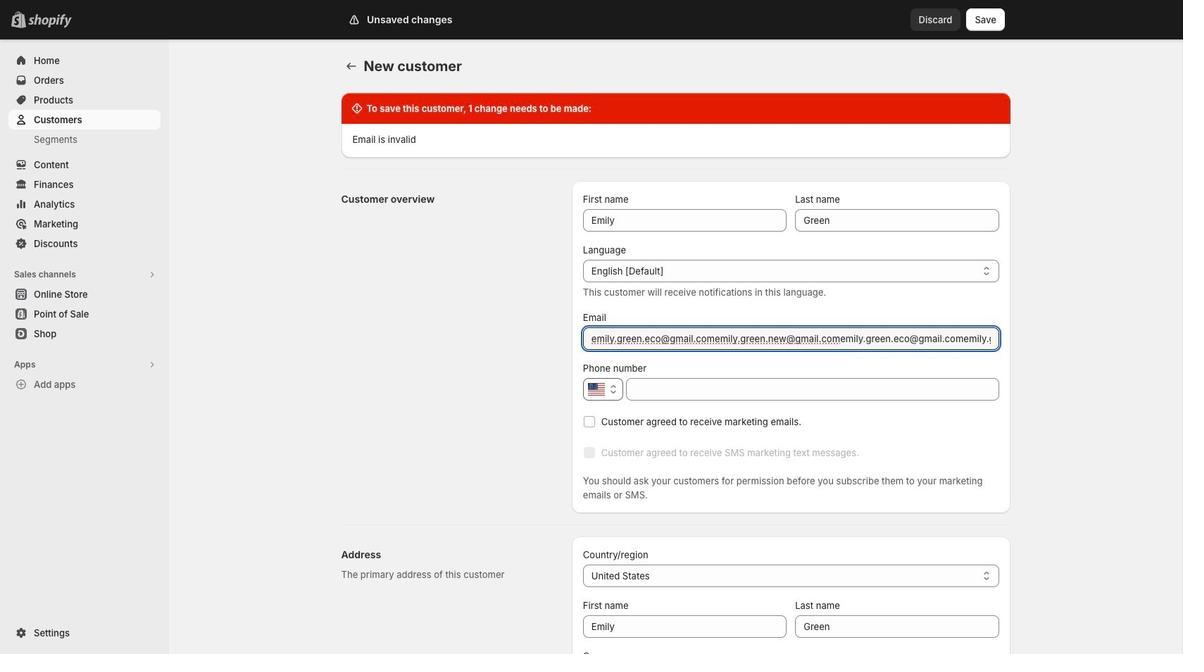 Task type: locate. For each thing, give the bounding box(es) containing it.
None text field
[[795, 209, 999, 232], [583, 616, 787, 638], [795, 209, 999, 232], [583, 616, 787, 638]]

None email field
[[583, 328, 999, 350]]

None text field
[[583, 209, 787, 232], [626, 378, 999, 401], [795, 616, 999, 638], [583, 209, 787, 232], [626, 378, 999, 401], [795, 616, 999, 638]]



Task type: vqa. For each thing, say whether or not it's contained in the screenshot.
As
no



Task type: describe. For each thing, give the bounding box(es) containing it.
united states (+1) image
[[588, 383, 605, 396]]

shopify image
[[31, 14, 75, 28]]



